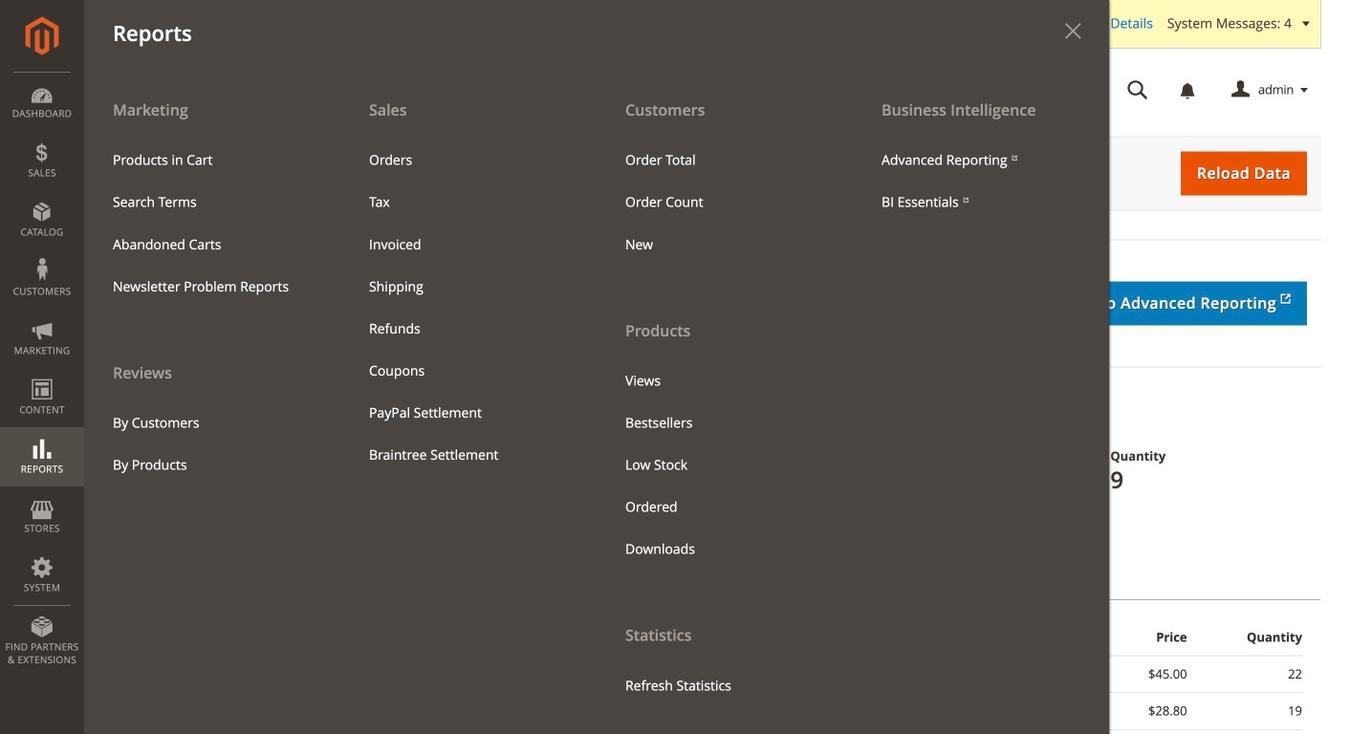 Task type: locate. For each thing, give the bounding box(es) containing it.
menu bar
[[0, 0, 1110, 735]]

tab
[[516, 554, 622, 601]]

menu
[[84, 88, 1110, 735], [84, 88, 341, 487], [597, 88, 853, 707], [99, 139, 326, 308], [355, 139, 583, 476], [611, 139, 839, 266], [868, 139, 1095, 224], [611, 360, 839, 571], [99, 402, 326, 487]]



Task type: vqa. For each thing, say whether or not it's contained in the screenshot.
Magento Admin Panel icon
yes



Task type: describe. For each thing, give the bounding box(es) containing it.
magento admin panel image
[[25, 16, 59, 55]]



